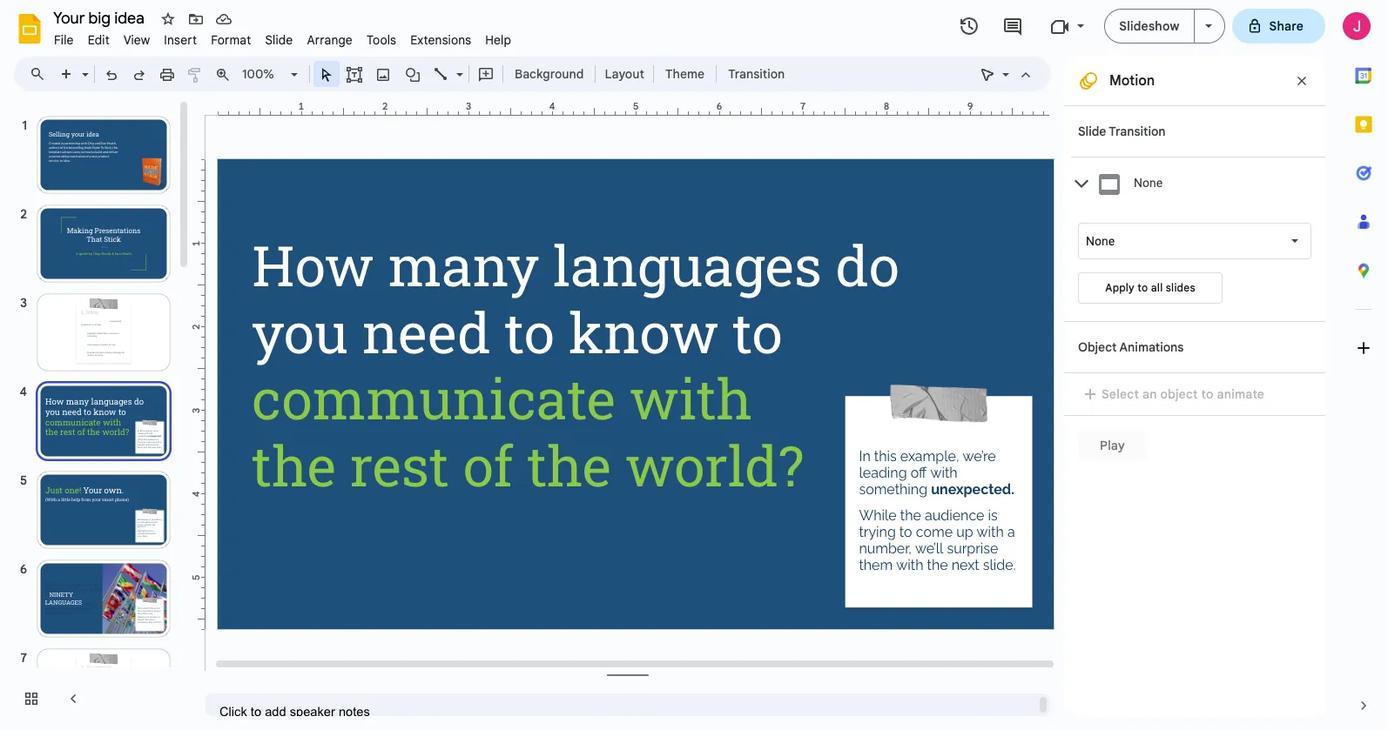 Task type: describe. For each thing, give the bounding box(es) containing it.
play
[[1100, 438, 1125, 454]]

extensions
[[410, 32, 471, 48]]

slide transition
[[1078, 124, 1166, 139]]

motion section
[[1064, 57, 1326, 717]]

apply to all slides
[[1106, 281, 1196, 294]]

layout button
[[600, 61, 650, 87]]

menu bar banner
[[0, 0, 1389, 731]]

none inside tab
[[1134, 176, 1163, 190]]

view
[[124, 32, 150, 48]]

play button
[[1078, 430, 1147, 462]]

animate
[[1217, 387, 1265, 402]]

none tab panel
[[1071, 210, 1326, 321]]

tools
[[367, 32, 396, 48]]

arrange
[[307, 32, 353, 48]]

insert image image
[[373, 62, 393, 86]]

edit menu item
[[81, 30, 117, 51]]

layout
[[605, 66, 645, 82]]

an
[[1143, 387, 1157, 402]]

animations
[[1120, 340, 1184, 355]]

file
[[54, 32, 74, 48]]

Zoom text field
[[240, 62, 288, 86]]

select
[[1102, 387, 1139, 402]]

slide for slide transition
[[1078, 124, 1107, 139]]

extensions menu item
[[403, 30, 478, 51]]

Zoom field
[[237, 62, 306, 87]]

none tab
[[1071, 157, 1326, 210]]

slideshow
[[1120, 18, 1180, 34]]

format menu item
[[204, 30, 258, 51]]

tools menu item
[[360, 30, 403, 51]]

transition inside 'motion' section
[[1109, 124, 1166, 139]]

file menu item
[[47, 30, 81, 51]]

edit
[[88, 32, 110, 48]]

to inside "button"
[[1202, 387, 1214, 402]]

apply
[[1106, 281, 1135, 294]]

object
[[1078, 340, 1117, 355]]

slides
[[1166, 281, 1196, 294]]

select an object to animate
[[1102, 387, 1265, 402]]

help menu item
[[478, 30, 518, 51]]

arrange menu item
[[300, 30, 360, 51]]

transition inside button
[[728, 66, 785, 82]]

background
[[515, 66, 584, 82]]

Rename text field
[[47, 7, 154, 28]]

to inside button
[[1138, 281, 1148, 294]]



Task type: locate. For each thing, give the bounding box(es) containing it.
presentation options image
[[1205, 24, 1212, 28]]

transition right theme
[[728, 66, 785, 82]]

1 horizontal spatial to
[[1202, 387, 1214, 402]]

share
[[1270, 18, 1304, 34]]

view menu item
[[117, 30, 157, 51]]

0 vertical spatial transition
[[728, 66, 785, 82]]

1 horizontal spatial none
[[1134, 176, 1163, 190]]

none up apply
[[1086, 234, 1115, 248]]

1 vertical spatial none
[[1086, 234, 1115, 248]]

main toolbar
[[51, 61, 794, 87]]

0 horizontal spatial none
[[1086, 234, 1115, 248]]

to
[[1138, 281, 1148, 294], [1202, 387, 1214, 402]]

select line image
[[452, 63, 463, 69]]

0 horizontal spatial transition
[[728, 66, 785, 82]]

format
[[211, 32, 251, 48]]

slide for slide
[[265, 32, 293, 48]]

menu bar inside menu bar banner
[[47, 23, 518, 51]]

navigation
[[0, 98, 192, 731]]

apply to all slides button
[[1078, 273, 1223, 304]]

0 horizontal spatial to
[[1138, 281, 1148, 294]]

none option
[[1086, 233, 1115, 250]]

slide inside menu item
[[265, 32, 293, 48]]

insert menu item
[[157, 30, 204, 51]]

to right object
[[1202, 387, 1214, 402]]

1 vertical spatial slide
[[1078, 124, 1107, 139]]

insert
[[164, 32, 197, 48]]

slideshow button
[[1105, 9, 1195, 44]]

Star checkbox
[[156, 7, 180, 31]]

theme
[[665, 66, 705, 82]]

tab list inside menu bar banner
[[1340, 51, 1389, 682]]

motion
[[1110, 72, 1155, 90]]

0 vertical spatial slide
[[265, 32, 293, 48]]

shape image
[[403, 62, 423, 86]]

theme button
[[658, 61, 713, 87]]

tab list
[[1340, 51, 1389, 682]]

object
[[1161, 387, 1198, 402]]

1 horizontal spatial transition
[[1109, 124, 1166, 139]]

share button
[[1232, 9, 1326, 44]]

0 vertical spatial to
[[1138, 281, 1148, 294]]

1 vertical spatial to
[[1202, 387, 1214, 402]]

to left all
[[1138, 281, 1148, 294]]

none inside tab panel
[[1086, 234, 1115, 248]]

slide menu item
[[258, 30, 300, 51]]

select an object to animate button
[[1078, 384, 1276, 405]]

help
[[485, 32, 511, 48]]

1 vertical spatial transition
[[1109, 124, 1166, 139]]

none down slide transition
[[1134, 176, 1163, 190]]

all
[[1151, 281, 1163, 294]]

Menus field
[[22, 62, 60, 86]]

motion application
[[0, 0, 1389, 731]]

1 horizontal spatial slide
[[1078, 124, 1107, 139]]

0 vertical spatial none
[[1134, 176, 1163, 190]]

object animations
[[1078, 340, 1184, 355]]

menu bar containing file
[[47, 23, 518, 51]]

new slide with layout image
[[78, 63, 89, 69]]

menu bar
[[47, 23, 518, 51]]

0 horizontal spatial slide
[[265, 32, 293, 48]]

navigation inside motion application
[[0, 98, 192, 731]]

none
[[1134, 176, 1163, 190], [1086, 234, 1115, 248]]

mode and view toolbar
[[974, 57, 1040, 91]]

transition button
[[720, 61, 793, 87]]

transition
[[728, 66, 785, 82], [1109, 124, 1166, 139]]

slide
[[265, 32, 293, 48], [1078, 124, 1107, 139]]

transition down motion
[[1109, 124, 1166, 139]]

slide inside 'motion' section
[[1078, 124, 1107, 139]]

background button
[[507, 61, 592, 87]]



Task type: vqa. For each thing, say whether or not it's contained in the screenshot.
New slide with layout icon
yes



